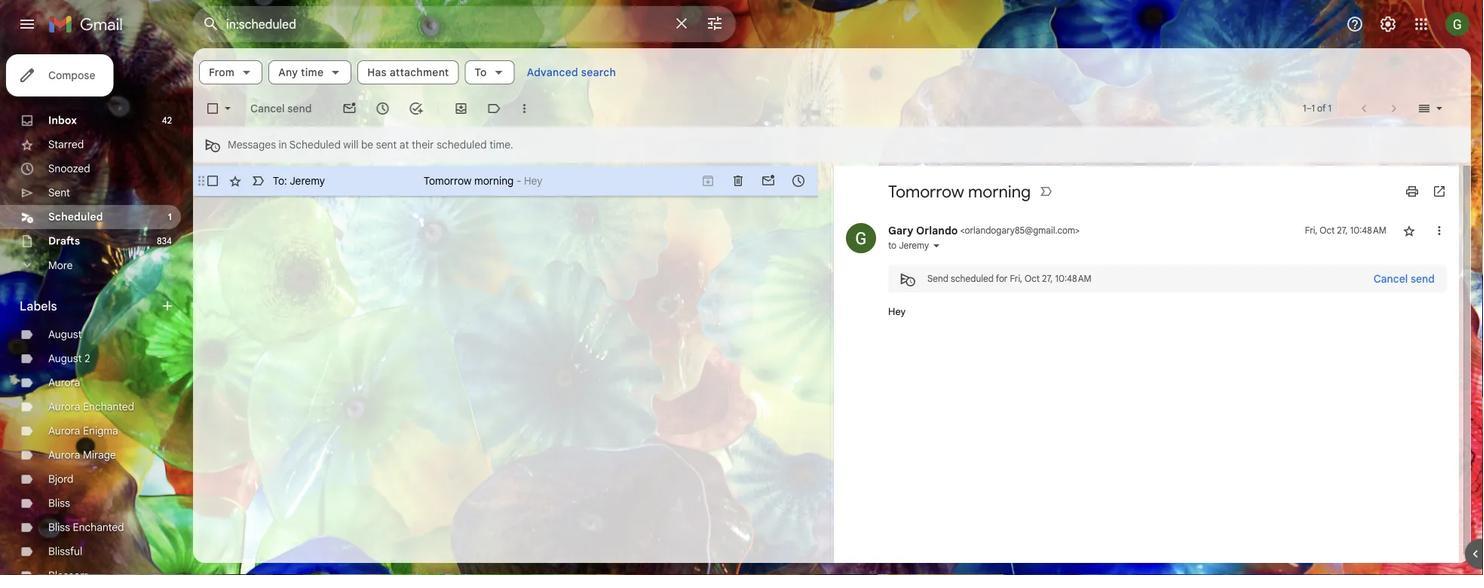 Task type: vqa. For each thing, say whether or not it's contained in the screenshot.
right me
no



Task type: locate. For each thing, give the bounding box(es) containing it.
3 aurora from the top
[[48, 425, 80, 438]]

aurora enchanted link
[[48, 400, 134, 414]]

10:48 am down >
[[1055, 273, 1092, 285]]

send
[[927, 273, 949, 285]]

aurora for aurora enchanted
[[48, 400, 80, 414]]

morning up gary orlando < orlandogary85@gmail.com >
[[968, 181, 1031, 202]]

advanced search button
[[521, 59, 622, 86]]

bjord
[[48, 473, 73, 486]]

drafts link
[[48, 235, 80, 248]]

row
[[193, 166, 818, 196]]

2
[[85, 352, 90, 365]]

1 vertical spatial scheduled
[[951, 273, 994, 285]]

0 horizontal spatial scheduled
[[48, 210, 103, 224]]

2 bliss from the top
[[48, 521, 70, 534]]

1 horizontal spatial jeremy
[[899, 240, 929, 251]]

1 horizontal spatial morning
[[968, 181, 1031, 202]]

sent
[[48, 186, 70, 199]]

0 horizontal spatial jeremy
[[290, 174, 325, 187]]

27,
[[1337, 225, 1348, 236], [1042, 273, 1053, 285]]

hey inside row
[[524, 174, 542, 187]]

scheduled
[[289, 138, 341, 151], [48, 210, 103, 224]]

1 vertical spatial 27,
[[1042, 273, 1053, 285]]

1 vertical spatial hey
[[888, 306, 906, 317]]

will
[[343, 138, 358, 151]]

None search field
[[193, 6, 736, 42]]

0 horizontal spatial scheduled
[[437, 138, 487, 151]]

0 vertical spatial fri,
[[1305, 225, 1318, 236]]

aurora up bjord link
[[48, 449, 80, 462]]

august for august 2
[[48, 352, 82, 365]]

blissful link
[[48, 545, 82, 558]]

their
[[412, 138, 434, 151]]

aurora
[[48, 376, 80, 389], [48, 400, 80, 414], [48, 425, 80, 438], [48, 449, 80, 462]]

1 vertical spatial enchanted
[[73, 521, 124, 534]]

1 horizontal spatial 27,
[[1337, 225, 1348, 236]]

row containing to:
[[193, 166, 818, 196]]

send scheduled for fri, oct 27, 10:48 am
[[927, 273, 1092, 285]]

0 horizontal spatial hey
[[524, 174, 542, 187]]

scheduled right the in
[[289, 138, 341, 151]]

has attachment
[[367, 66, 449, 79]]

labels navigation
[[0, 48, 193, 575]]

add to tasks image
[[408, 101, 423, 116]]

enigma
[[83, 425, 118, 438]]

0 vertical spatial bliss
[[48, 497, 70, 510]]

bjord link
[[48, 473, 73, 486]]

morning left -
[[474, 174, 514, 187]]

to
[[888, 240, 897, 251]]

hey
[[524, 174, 542, 187], [888, 306, 906, 317]]

enchanted up blissful link
[[73, 521, 124, 534]]

0 vertical spatial scheduled
[[437, 138, 487, 151]]

time.
[[489, 138, 513, 151]]

hey right -
[[524, 174, 542, 187]]

aurora mirage
[[48, 449, 116, 462]]

august left 2
[[48, 352, 82, 365]]

scheduled down the move to inbox image
[[437, 138, 487, 151]]

Not starred checkbox
[[1402, 223, 1417, 238]]

0 horizontal spatial morning
[[474, 174, 514, 187]]

labels
[[20, 299, 57, 314]]

1 horizontal spatial hey
[[888, 306, 906, 317]]

labels heading
[[20, 299, 160, 314]]

0 vertical spatial hey
[[524, 174, 542, 187]]

tomorrow for tomorrow morning - hey
[[424, 174, 472, 187]]

enchanted
[[83, 400, 134, 414], [73, 521, 124, 534]]

enchanted for aurora enchanted
[[83, 400, 134, 414]]

jeremy inside row
[[290, 174, 325, 187]]

toolbar
[[693, 173, 814, 189]]

to: jeremy
[[273, 174, 325, 187]]

0 horizontal spatial 10:48 am
[[1055, 273, 1092, 285]]

scheduled inside the labels 'navigation'
[[48, 210, 103, 224]]

august for august link
[[48, 328, 82, 341]]

gary
[[888, 224, 914, 237]]

1 horizontal spatial oct
[[1320, 225, 1335, 236]]

27, right for
[[1042, 273, 1053, 285]]

snooze image
[[375, 101, 390, 116]]

1 horizontal spatial scheduled
[[289, 138, 341, 151]]

bliss down the bliss link
[[48, 521, 70, 534]]

1 horizontal spatial tomorrow
[[888, 181, 964, 202]]

bliss
[[48, 497, 70, 510], [48, 521, 70, 534]]

fri, oct 27, 10:48 am cell
[[1305, 223, 1387, 238]]

aurora up aurora mirage "link"
[[48, 425, 80, 438]]

scheduled left for
[[951, 273, 994, 285]]

attachment
[[390, 66, 449, 79]]

0 horizontal spatial tomorrow
[[424, 174, 472, 187]]

time
[[301, 66, 324, 79]]

hey down to
[[888, 306, 906, 317]]

bliss link
[[48, 497, 70, 510]]

august up august 2 "link"
[[48, 328, 82, 341]]

1 vertical spatial august
[[48, 352, 82, 365]]

0 vertical spatial 27,
[[1337, 225, 1348, 236]]

snoozed
[[48, 162, 90, 175]]

from
[[209, 66, 235, 79]]

2 august from the top
[[48, 352, 82, 365]]

morning
[[474, 174, 514, 187], [968, 181, 1031, 202]]

tomorrow
[[424, 174, 472, 187], [888, 181, 964, 202]]

jeremy right to:
[[290, 174, 325, 187]]

august
[[48, 328, 82, 341], [48, 352, 82, 365]]

jeremy
[[290, 174, 325, 187], [899, 240, 929, 251]]

orlandogary85@gmail.com
[[965, 225, 1075, 236]]

cancel send
[[250, 102, 312, 115]]

10:48 am
[[1350, 225, 1387, 236], [1055, 273, 1092, 285]]

jeremy for to jeremy
[[899, 240, 929, 251]]

1 horizontal spatial fri,
[[1305, 225, 1318, 236]]

2 aurora from the top
[[48, 400, 80, 414]]

bliss down the bjord
[[48, 497, 70, 510]]

0 vertical spatial enchanted
[[83, 400, 134, 414]]

inbox link
[[48, 114, 77, 127]]

0 vertical spatial august
[[48, 328, 82, 341]]

27, left not starred checkbox at top right
[[1337, 225, 1348, 236]]

1 august from the top
[[48, 328, 82, 341]]

aurora down aurora link
[[48, 400, 80, 414]]

bliss enchanted link
[[48, 521, 124, 534]]

search
[[581, 66, 616, 79]]

gary orlando cell
[[888, 224, 1080, 237]]

sent link
[[48, 186, 70, 199]]

for
[[996, 273, 1008, 285]]

scheduled inside tomorrow morning main content
[[289, 138, 341, 151]]

fri,
[[1305, 225, 1318, 236], [1010, 273, 1023, 285]]

aurora down august 2
[[48, 376, 80, 389]]

0 vertical spatial scheduled
[[289, 138, 341, 151]]

tomorrow up the 'orlando'
[[888, 181, 964, 202]]

orlando
[[916, 224, 958, 237]]

send
[[287, 102, 312, 115]]

scheduled up drafts link at the top left
[[48, 210, 103, 224]]

bliss for bliss enchanted
[[48, 521, 70, 534]]

jeremy for to: jeremy
[[290, 174, 325, 187]]

0 vertical spatial jeremy
[[290, 174, 325, 187]]

enchanted up enigma
[[83, 400, 134, 414]]

1 aurora from the top
[[48, 376, 80, 389]]

move to inbox image
[[453, 101, 468, 116]]

None checkbox
[[205, 101, 220, 116], [205, 173, 220, 189], [205, 101, 220, 116], [205, 173, 220, 189]]

10:48 am left not starred checkbox at top right
[[1350, 225, 1387, 236]]

jeremy down gary
[[899, 240, 929, 251]]

Search mail text field
[[226, 17, 664, 32]]

oct
[[1320, 225, 1335, 236], [1025, 273, 1040, 285]]

mirage
[[83, 449, 116, 462]]

1 horizontal spatial scheduled
[[951, 273, 994, 285]]

toggle split pane mode image
[[1417, 101, 1432, 116]]

bliss enchanted
[[48, 521, 124, 534]]

4 aurora from the top
[[48, 449, 80, 462]]

tomorrow inside row
[[424, 174, 472, 187]]

aurora enchanted
[[48, 400, 134, 414]]

tomorrow morning
[[888, 181, 1031, 202]]

1 bliss from the top
[[48, 497, 70, 510]]

1 vertical spatial bliss
[[48, 521, 70, 534]]

tomorrow morning - hey
[[424, 174, 542, 187]]

tomorrow down their
[[424, 174, 472, 187]]

0 vertical spatial oct
[[1320, 225, 1335, 236]]

42
[[162, 115, 172, 126]]

starred
[[48, 138, 84, 151]]

0 vertical spatial 10:48 am
[[1350, 225, 1387, 236]]

messages in scheduled will be sent at their scheduled time.
[[228, 138, 513, 151]]

any time button
[[269, 60, 352, 84]]

morning for tomorrow morning - hey
[[474, 174, 514, 187]]

1 vertical spatial jeremy
[[899, 240, 929, 251]]

morning inside row
[[474, 174, 514, 187]]

scheduled
[[437, 138, 487, 151], [951, 273, 994, 285]]

1 horizontal spatial 10:48 am
[[1350, 225, 1387, 236]]

0 horizontal spatial fri,
[[1010, 273, 1023, 285]]

1 vertical spatial scheduled
[[48, 210, 103, 224]]

0 horizontal spatial oct
[[1025, 273, 1040, 285]]



Task type: describe. For each thing, give the bounding box(es) containing it.
search mail image
[[198, 11, 225, 38]]

to jeremy
[[888, 240, 929, 251]]

1 vertical spatial fri,
[[1010, 273, 1023, 285]]

sent
[[376, 138, 397, 151]]

bliss for the bliss link
[[48, 497, 70, 510]]

834
[[157, 236, 172, 247]]

gmail image
[[48, 9, 130, 39]]

messages
[[228, 138, 276, 151]]

has
[[367, 66, 387, 79]]

advanced search options image
[[700, 8, 730, 38]]

august 2 link
[[48, 352, 90, 365]]

not important switch
[[1038, 184, 1053, 199]]

labels image
[[487, 101, 502, 116]]

inbox
[[48, 114, 77, 127]]

has attachment button
[[358, 60, 459, 84]]

to button
[[465, 60, 515, 84]]

fri, oct 27, 10:48 am
[[1305, 225, 1387, 236]]

main menu image
[[18, 15, 36, 33]]

>
[[1075, 225, 1080, 236]]

tomorrow morning main content
[[193, 48, 1471, 572]]

august 2
[[48, 352, 90, 365]]

blissful
[[48, 545, 82, 558]]

any
[[278, 66, 298, 79]]

fri, inside cell
[[1305, 225, 1318, 236]]

clear search image
[[667, 8, 697, 38]]

row inside tomorrow morning main content
[[193, 166, 818, 196]]

0 horizontal spatial 27,
[[1042, 273, 1053, 285]]

in
[[279, 138, 287, 151]]

aurora link
[[48, 376, 80, 389]]

aurora for aurora link
[[48, 376, 80, 389]]

27, inside cell
[[1337, 225, 1348, 236]]

snoozed link
[[48, 162, 90, 175]]

1 vertical spatial 10:48 am
[[1055, 273, 1092, 285]]

to
[[475, 66, 487, 79]]

starred link
[[48, 138, 84, 151]]

from button
[[199, 60, 263, 84]]

enchanted for bliss enchanted
[[73, 521, 124, 534]]

show details image
[[932, 241, 941, 250]]

more button
[[0, 253, 181, 277]]

to:
[[273, 174, 287, 187]]

10:48 am inside cell
[[1350, 225, 1387, 236]]

be
[[361, 138, 373, 151]]

morning for tomorrow morning
[[968, 181, 1031, 202]]

1 vertical spatial oct
[[1025, 273, 1040, 285]]

aurora enigma
[[48, 425, 118, 438]]

gary orlando < orlandogary85@gmail.com >
[[888, 224, 1080, 237]]

august link
[[48, 328, 82, 341]]

-
[[516, 174, 521, 187]]

aurora enigma link
[[48, 425, 118, 438]]

at
[[399, 138, 409, 151]]

scheduled link
[[48, 210, 103, 224]]

settings image
[[1379, 15, 1397, 33]]

more
[[48, 259, 73, 272]]

cancel
[[250, 102, 285, 115]]

more image
[[517, 101, 532, 116]]

toolbar inside tomorrow morning main content
[[693, 173, 814, 189]]

<
[[960, 225, 965, 236]]

compose
[[48, 69, 95, 82]]

advanced
[[527, 66, 578, 79]]

1
[[168, 212, 172, 223]]

aurora for aurora enigma
[[48, 425, 80, 438]]

compose button
[[6, 54, 113, 97]]

drafts
[[48, 235, 80, 248]]

aurora mirage link
[[48, 449, 116, 462]]

cancel send button
[[244, 95, 318, 122]]

aurora for aurora mirage
[[48, 449, 80, 462]]

tomorrow for tomorrow morning
[[888, 181, 964, 202]]

any time
[[278, 66, 324, 79]]

oct inside cell
[[1320, 225, 1335, 236]]

advanced search
[[527, 66, 616, 79]]



